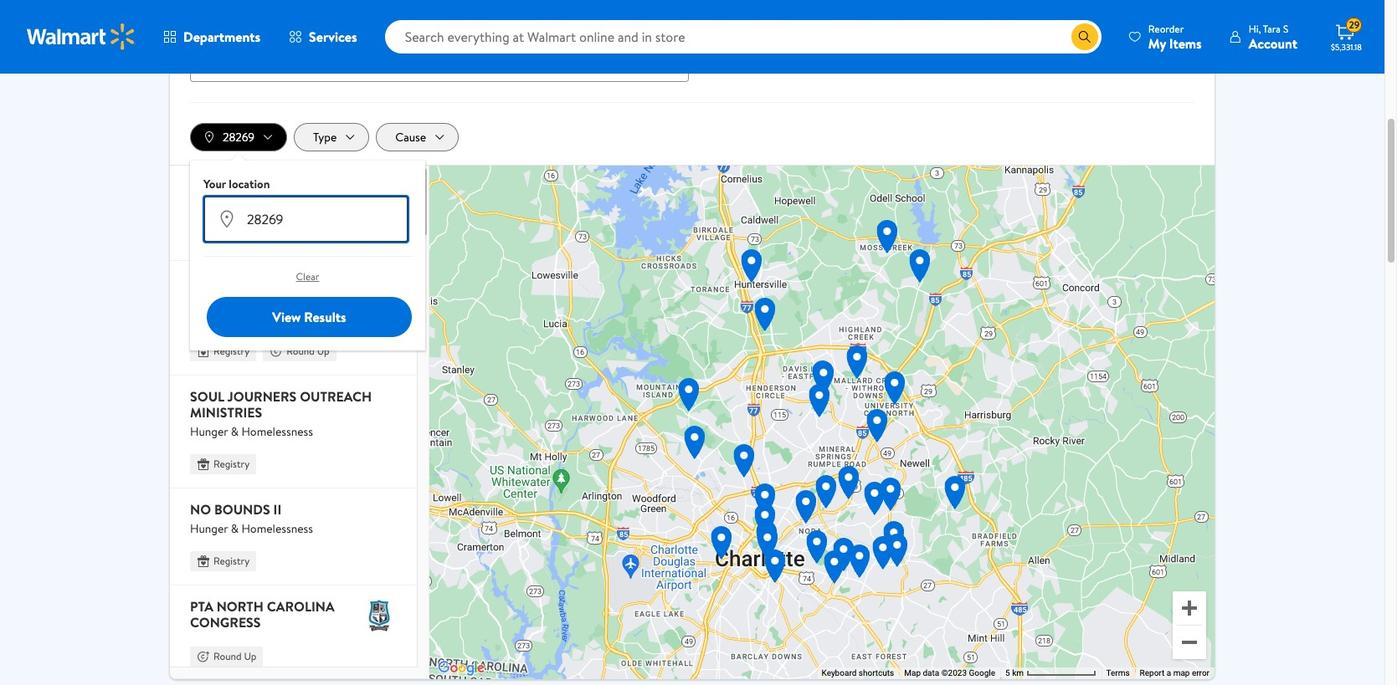 Task type: locate. For each thing, give the bounding box(es) containing it.
soul
[[190, 388, 225, 406]]

up down "results"
[[317, 344, 330, 359]]

box
[[237, 273, 265, 291]]

google
[[970, 670, 996, 679]]

1 vertical spatial &
[[231, 424, 239, 441]]

hunger down "no"
[[190, 521, 228, 538]]

0 vertical spatial hunger
[[190, 424, 228, 441]]

cause button
[[376, 123, 459, 152]]

round down 'view results' button at the left top of the page
[[287, 344, 315, 359]]

a celebration for you foundation at 35.215816 latitude, -80.774539 image
[[827, 537, 861, 576]]

28269 button
[[190, 123, 287, 152]]

& inside soul journers outreach ministries hunger & homelessness
[[231, 424, 239, 441]]

1 vertical spatial hunger
[[190, 521, 228, 538]]

renew common goods at 35.216848 latitude, -80.741804 image
[[867, 535, 900, 575]]

hunger down ministries
[[190, 424, 228, 441]]

1 registry from the top
[[214, 344, 250, 359]]

search for search charity or registry name
[[190, 15, 225, 32]]

walmart image
[[27, 23, 136, 50]]

& for journers
[[231, 424, 239, 441]]

round up down 'view results' button at the left top of the page
[[287, 344, 330, 359]]

keyboard shortcuts button
[[822, 669, 895, 681]]

report a map error link
[[1140, 670, 1210, 679]]

registry up north
[[214, 555, 250, 569]]

solutions
[[268, 273, 342, 291]]

search inside search charity or registry name element
[[190, 15, 225, 32]]

registry
[[279, 15, 319, 32]]

up down the congress
[[244, 650, 257, 664]]

round for carolina
[[214, 650, 242, 664]]

classroom central inc at 35.22368 latitude, -80.87448 image
[[705, 525, 739, 565]]

1 vertical spatial round up
[[287, 344, 330, 359]]

carolina
[[267, 598, 335, 617]]

b helpful love at 35.248084 latitude, -80.805133 image
[[790, 489, 823, 529]]

reorder
[[1149, 21, 1185, 36]]

2 vertical spatial &
[[231, 521, 239, 538]]

0 vertical spatial round up
[[214, 229, 257, 244]]

28269
[[223, 129, 255, 146]]

& down ministries
[[231, 424, 239, 441]]

homelessness inside no bounds ii hunger & homelessness
[[242, 521, 313, 538]]

2 registry from the top
[[214, 457, 250, 472]]

up
[[244, 229, 257, 244], [317, 344, 330, 359], [244, 650, 257, 664]]

&
[[296, 293, 304, 310], [231, 424, 239, 441], [231, 521, 239, 538]]

0 vertical spatial registry
[[214, 344, 250, 359]]

spreading love community outreach, inc at 35.291016 latitude, -80.896316 image
[[678, 425, 712, 464]]

pta north carolina congress of parents and teachers inc at 35.428932 latitude, -80.738324 image
[[871, 219, 904, 258]]

1 vertical spatial homelessness
[[242, 521, 313, 538]]

view
[[273, 308, 301, 327]]

outreach
[[300, 388, 372, 406]]

departments
[[183, 28, 261, 46]]

2 hunger from the top
[[190, 521, 228, 538]]

round for child
[[214, 229, 242, 244]]

registry down action
[[214, 344, 250, 359]]

1 vertical spatial search
[[726, 38, 766, 57]]

0 vertical spatial round
[[214, 229, 242, 244]]

round
[[214, 229, 242, 244], [287, 344, 315, 359], [214, 650, 242, 664]]

1 hunger from the top
[[190, 424, 228, 441]]

location
[[229, 176, 270, 193]]

university soup kitchen at 35.264215 latitude, -80.770168 image
[[832, 465, 866, 504]]

km
[[1013, 670, 1024, 679]]

action
[[190, 311, 224, 328]]

homelessness inside soul journers outreach ministries hunger & homelessness
[[242, 424, 313, 441]]

& down solutions
[[296, 293, 304, 310]]

1 vertical spatial registry
[[214, 457, 250, 472]]

unique blessings at 35.21847 latitude, -80.730305 image
[[881, 533, 915, 572]]

1 can at 35.409297 latitude, -80.712 image
[[904, 248, 937, 287]]

search
[[190, 15, 225, 32], [726, 38, 766, 57]]

search for search
[[726, 38, 766, 57]]

& down bounds
[[231, 521, 239, 538]]

0 vertical spatial up
[[244, 229, 257, 244]]

1 vertical spatial up
[[317, 344, 330, 359]]

account
[[1249, 34, 1298, 52]]

1 homelessness from the top
[[242, 424, 313, 441]]

round down carolinas
[[214, 229, 242, 244]]

0 vertical spatial homelessness
[[242, 424, 313, 441]]

items
[[1170, 34, 1203, 52]]

0 horizontal spatial search
[[190, 15, 225, 32]]

round up
[[214, 229, 257, 244], [287, 344, 330, 359], [214, 650, 257, 664]]

round up down carolinas
[[214, 229, 257, 244]]

lions services inc at 35.258146 latitude, -80.788614 image
[[810, 474, 843, 514]]

& for box
[[296, 293, 304, 310]]

2 vertical spatial up
[[244, 650, 257, 664]]

vision beyond the eyes incorporated at 35.226832 latitude, -80.733213 image
[[878, 520, 911, 560]]

homelessness down 'ii'
[[242, 521, 313, 538]]

ii
[[274, 501, 282, 519]]

2 homelessness from the top
[[242, 521, 313, 538]]

up down carolinas
[[244, 229, 257, 244]]

round up for child
[[214, 229, 257, 244]]

green
[[190, 273, 234, 291]]

raise
[[190, 178, 227, 196]]

a brighter day - bnd ministries incorporated at 35.3231 latitude, -80.901 image
[[672, 377, 706, 416]]

0 vertical spatial &
[[296, 293, 304, 310]]

round down the congress
[[214, 650, 242, 664]]

map data ©2023 google
[[905, 670, 996, 679]]

google image
[[434, 659, 489, 680]]

& inside green box solutions community support & social action
[[296, 293, 304, 310]]

congress
[[190, 614, 261, 632]]

search charity or registry name element
[[190, 13, 693, 82]]

green box solutions at 35.3343481 latitude, -80.7906273 image
[[807, 360, 841, 400]]

homelessness down journers
[[242, 424, 313, 441]]

hunger
[[190, 424, 228, 441], [190, 521, 228, 538]]

departments button
[[149, 17, 275, 57]]

2 vertical spatial round up
[[214, 650, 257, 664]]

2 vertical spatial round
[[214, 650, 242, 664]]

search inside search button
[[726, 38, 766, 57]]

1 horizontal spatial search
[[726, 38, 766, 57]]

Your location text field
[[204, 196, 409, 243]]

equitybooks at 35.207507 latitude, -80.78146 image
[[818, 550, 852, 589]]

registry
[[214, 344, 250, 359], [214, 457, 250, 472], [214, 555, 250, 569]]

2 vertical spatial registry
[[214, 555, 250, 569]]

registry up bounds
[[214, 457, 250, 472]]

3 registry from the top
[[214, 555, 250, 569]]

round up down the congress
[[214, 650, 257, 664]]

journers
[[227, 388, 297, 406]]

shortcuts
[[859, 670, 895, 679]]

raise a child of the carolinas
[[190, 178, 332, 211]]

connected to recover at 35.252304 latitude, -80.83885 image
[[749, 483, 782, 522]]

0 vertical spatial search
[[190, 15, 225, 32]]

services
[[309, 28, 357, 46]]

homelessness
[[242, 424, 313, 441], [242, 521, 313, 538]]



Task type: describe. For each thing, give the bounding box(es) containing it.
map
[[1174, 670, 1191, 679]]

Search charity or registry name text field
[[190, 35, 689, 82]]

map
[[905, 670, 921, 679]]

hunger inside soul journers outreach ministries hunger & homelessness
[[190, 424, 228, 441]]

your location
[[204, 176, 270, 193]]

soul journers outreach ministries at 35.319128 latitude, -80.793869 image
[[803, 383, 837, 422]]

map region
[[429, 166, 1215, 680]]

child
[[242, 178, 282, 196]]

type
[[313, 129, 337, 146]]

pta north carolina congress at 35.376952 latitude, -80.838437 image
[[749, 297, 782, 336]]

pta north carolina congress
[[190, 598, 335, 632]]

no bounds ii at 35.345016 latitude, -80.763218 image
[[841, 344, 874, 384]]

soul journers outreach ministries hunger & homelessness
[[190, 388, 372, 441]]

coalicion latinoamericana at 35.211467 latitude, -80.760863 image
[[843, 544, 877, 583]]

round up for carolina
[[214, 650, 257, 664]]

search button
[[706, 28, 786, 68]]

support
[[252, 293, 293, 310]]

a
[[1167, 670, 1172, 679]]

terms link
[[1107, 670, 1130, 679]]

social
[[306, 293, 336, 310]]

or
[[266, 15, 277, 32]]

keyboard shortcuts
[[822, 670, 895, 679]]

services button
[[275, 17, 372, 57]]

view results
[[273, 308, 346, 327]]

resourceslinked at 35.257559 latitude, -80.6827 image
[[939, 475, 972, 514]]

©2023
[[942, 670, 967, 679]]

hi, tara s account
[[1249, 21, 1298, 52]]

bright hopes at 35.2564 latitude, -80.7356 image
[[874, 477, 908, 516]]

results
[[304, 308, 346, 327]]

safe alliance inc at 35.223678 latitude, -80.836618 image
[[751, 525, 785, 565]]

pta
[[190, 598, 213, 617]]

charlotte mecklenburg library foundation at 35.227274 latitude, -80.837428 image
[[750, 520, 784, 560]]

registry for community
[[214, 344, 250, 359]]

5 km button
[[1001, 669, 1102, 681]]

terms
[[1107, 670, 1130, 679]]

your
[[204, 176, 226, 193]]

$5,331.18
[[1332, 41, 1363, 53]]

my
[[1149, 34, 1167, 52]]

up for carolina
[[244, 650, 257, 664]]

the
[[307, 178, 332, 196]]

cause
[[396, 129, 426, 146]]

clear button
[[204, 264, 412, 291]]

view results button
[[207, 298, 412, 338]]

tara
[[1264, 21, 1282, 36]]

stigmaaside at 35.302475 latitude, -80.746987 image
[[861, 408, 894, 447]]

american cancer society - south carolina at 35.2079 latitude, -80.8305 image
[[759, 549, 792, 588]]

error
[[1193, 670, 1210, 679]]

Walmart Site-Wide search field
[[385, 20, 1102, 54]]

of
[[286, 178, 304, 196]]

reorder my items
[[1149, 21, 1203, 52]]

report a map error
[[1140, 670, 1210, 679]]

no
[[190, 501, 211, 519]]

rooted hearts ministries inc at 35.327572 latitude, -80.732099 image
[[878, 370, 912, 410]]

champion house of care project one inc at 35.25367 latitude, -80.749003 image
[[858, 481, 892, 520]]

data
[[923, 670, 940, 679]]

community
[[190, 293, 250, 310]]

ministries
[[190, 403, 262, 422]]

a
[[230, 178, 239, 196]]

up for child
[[244, 229, 257, 244]]

search charity or registry name
[[190, 15, 350, 32]]

29
[[1350, 18, 1361, 32]]

no bounds ii hunger & homelessness
[[190, 501, 313, 538]]

name
[[322, 15, 350, 32]]

keyboard
[[822, 670, 857, 679]]

clear
[[296, 270, 320, 284]]

type button
[[294, 123, 370, 152]]

hi,
[[1249, 21, 1262, 36]]

hunger inside no bounds ii hunger & homelessness
[[190, 521, 228, 538]]

report
[[1140, 670, 1165, 679]]

bounds
[[214, 501, 270, 519]]

north
[[217, 598, 264, 617]]

friends of charlotte-mecklenburg animal services incorporated at 35.221041 latitude, -80.796428 image
[[801, 530, 834, 569]]

angels and sparrows soup kitchen inc at 35.4094161 latitude, -80.8498956 image
[[735, 248, 769, 287]]

& inside no bounds ii hunger & homelessness
[[231, 521, 239, 538]]

carolinas
[[190, 193, 265, 211]]

search icon image
[[1079, 30, 1092, 44]]

Search search field
[[385, 20, 1102, 54]]

registry for ministries
[[214, 457, 250, 472]]

s
[[1284, 21, 1289, 36]]

friendship day school for sci. / the arts at 35.278555 latitude, -80.856102 image
[[728, 443, 761, 483]]

1 vertical spatial round
[[287, 344, 315, 359]]

5
[[1006, 670, 1011, 679]]

5 km
[[1006, 670, 1026, 679]]

registry for hunger
[[214, 555, 250, 569]]

second harvest food bank of metrolina inc at 35.238955 latitude, -80.838765 image
[[749, 503, 782, 542]]

raise a child of the carolinas at 35.334726 latitude, -80.791218 image
[[806, 360, 840, 399]]

green box solutions community support & social action
[[190, 273, 342, 328]]

charity
[[228, 15, 263, 32]]



Task type: vqa. For each thing, say whether or not it's contained in the screenshot.
Pet gifts button
no



